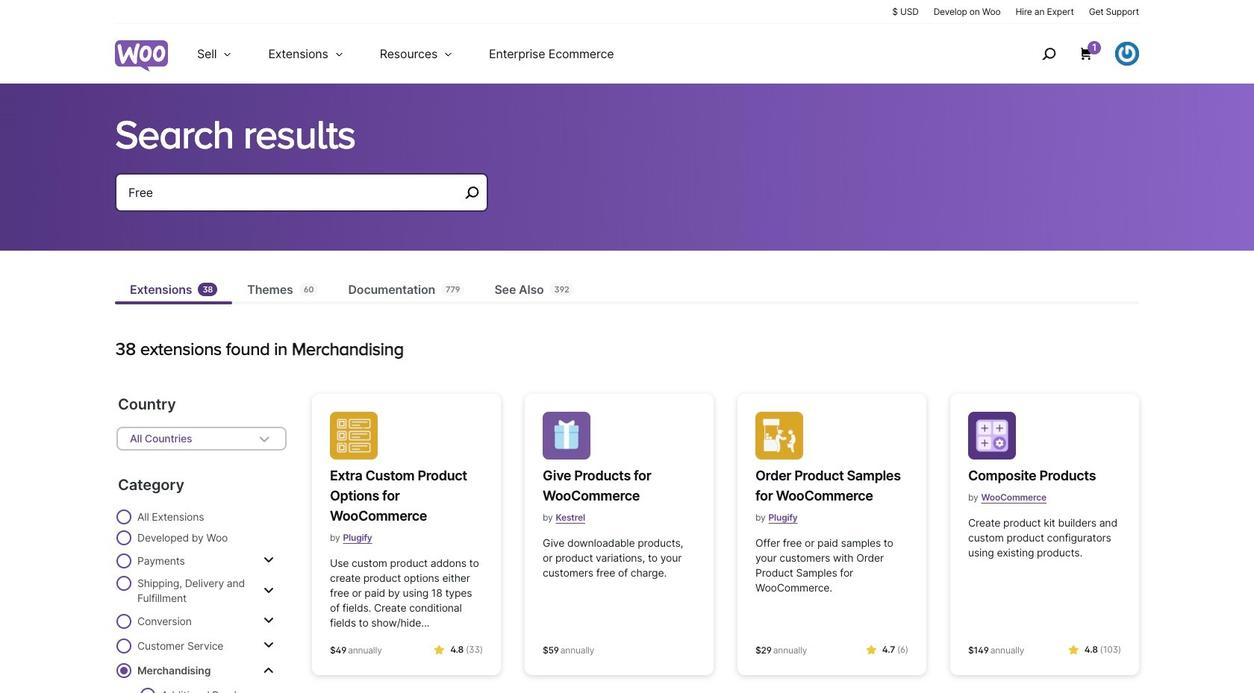 Task type: locate. For each thing, give the bounding box(es) containing it.
Filter countries field
[[116, 427, 287, 451]]

1 show subcategories image from the top
[[264, 615, 274, 627]]

0 vertical spatial show subcategories image
[[264, 555, 274, 567]]

service navigation menu element
[[1010, 29, 1139, 78]]

0 vertical spatial show subcategories image
[[264, 615, 274, 627]]

1 vertical spatial show subcategories image
[[264, 585, 274, 597]]

None search field
[[115, 173, 488, 230]]

show subcategories image
[[264, 615, 274, 627], [264, 640, 274, 652], [264, 665, 274, 676]]

2 vertical spatial show subcategories image
[[264, 665, 274, 676]]

1 vertical spatial show subcategories image
[[264, 640, 274, 652]]

open account menu image
[[1116, 42, 1139, 66]]

show subcategories image
[[264, 555, 274, 567], [264, 585, 274, 597]]



Task type: vqa. For each thing, say whether or not it's contained in the screenshot.
ILLUSTRATION OF LINES OF DEVELOPMENT CODE image
no



Task type: describe. For each thing, give the bounding box(es) containing it.
2 show subcategories image from the top
[[264, 585, 274, 597]]

1 show subcategories image from the top
[[264, 555, 274, 567]]

Search extensions search field
[[128, 182, 460, 203]]

3 show subcategories image from the top
[[264, 665, 274, 676]]

search image
[[1037, 42, 1061, 66]]

2 show subcategories image from the top
[[264, 640, 274, 652]]

angle down image
[[255, 430, 273, 448]]



